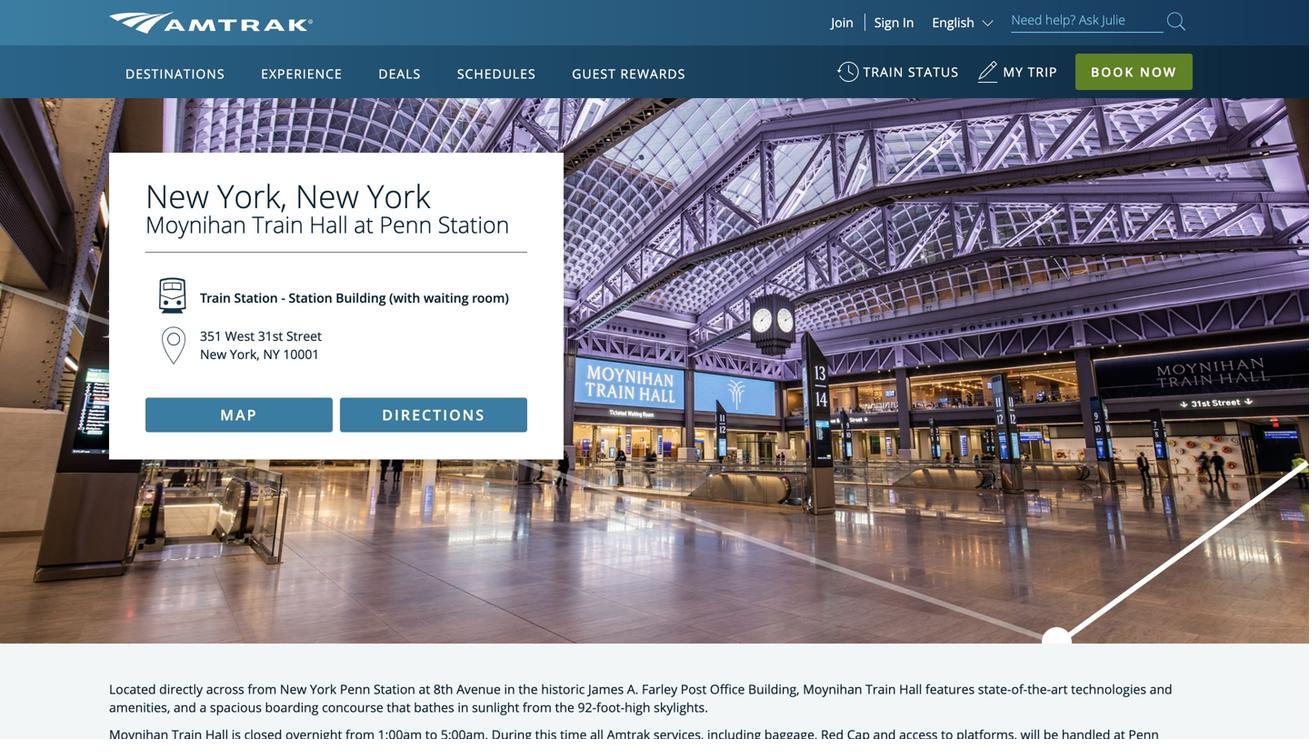 Task type: vqa. For each thing, say whether or not it's contained in the screenshot.
York, inside the 351 West 31st Street New York,                                     NY                                     10001
yes



Task type: describe. For each thing, give the bounding box(es) containing it.
post
[[681, 681, 707, 698]]

0 vertical spatial the
[[519, 681, 538, 698]]

sign
[[875, 14, 900, 31]]

avenue
[[457, 681, 501, 698]]

schedules
[[457, 65, 536, 82]]

farley
[[642, 681, 678, 698]]

join button
[[821, 14, 866, 31]]

book
[[1092, 63, 1135, 81]]

rewards
[[621, 65, 686, 82]]

skylights.
[[654, 699, 709, 716]]

york, inside 'new york, new york moynihan train hall at penn station'
[[217, 174, 287, 218]]

destinations
[[126, 65, 225, 82]]

historic
[[541, 681, 585, 698]]

0 horizontal spatial in
[[458, 699, 469, 716]]

english
[[933, 14, 975, 31]]

map button
[[146, 398, 333, 432]]

at inside 'new york, new york moynihan train hall at penn station'
[[354, 209, 374, 240]]

amtrak image
[[109, 12, 313, 34]]

new inside the located directly across from new york penn station at 8th avenue in the historic james a. farley post office building, moynihan train hall features state-of-the-art technologies and amenities, and a spacious boarding concourse that bathes in sunlight from the 92-foot-high skylights.
[[280, 681, 307, 698]]

31st
[[258, 328, 283, 345]]

station inside 'new york, new york moynihan train hall at penn station'
[[438, 209, 510, 240]]

destinations button
[[118, 48, 232, 99]]

guest
[[572, 65, 617, 82]]

ny
[[263, 346, 280, 363]]

search icon image
[[1168, 9, 1186, 34]]

map
[[220, 405, 258, 425]]

penn inside 'new york, new york moynihan train hall at penn station'
[[380, 209, 432, 240]]

directly
[[159, 681, 203, 698]]

my
[[1004, 63, 1024, 81]]

that
[[387, 699, 411, 716]]

station inside the located directly across from new york penn station at 8th avenue in the historic james a. farley post office building, moynihan train hall features state-of-the-art technologies and amenities, and a spacious boarding concourse that bathes in sunlight from the 92-foot-high skylights.
[[374, 681, 416, 698]]

now
[[1141, 63, 1178, 81]]

experience
[[261, 65, 343, 82]]

experience button
[[254, 48, 350, 99]]

0 horizontal spatial and
[[174, 699, 196, 716]]

room)
[[472, 289, 509, 306]]

Please enter your search item search field
[[1012, 9, 1164, 33]]

my trip button
[[977, 55, 1058, 99]]

new york, new york moynihan train hall at penn station
[[146, 174, 510, 240]]

banner containing join
[[0, 0, 1310, 420]]

0 vertical spatial from
[[248, 681, 277, 698]]

office
[[710, 681, 745, 698]]

351 west 31st street new york,                                     ny                                     10001
[[200, 328, 322, 363]]

351
[[200, 328, 222, 345]]

train station image
[[146, 271, 200, 320]]

in
[[903, 14, 915, 31]]

york, inside 351 west 31st street new york,                                     ny                                     10001
[[230, 346, 260, 363]]

station right -
[[289, 289, 333, 306]]

train status link
[[837, 55, 960, 99]]

state-
[[979, 681, 1012, 698]]

a.
[[627, 681, 639, 698]]

station left -
[[234, 289, 278, 306]]

guest rewards
[[572, 65, 686, 82]]

train inside 'new york, new york moynihan train hall at penn station'
[[252, 209, 304, 240]]

james
[[589, 681, 624, 698]]

10001
[[283, 346, 320, 363]]

trip
[[1028, 63, 1058, 81]]

hall inside 'new york, new york moynihan train hall at penn station'
[[310, 209, 348, 240]]

moynihan inside 'new york, new york moynihan train hall at penn station'
[[146, 209, 246, 240]]

1 vertical spatial from
[[523, 699, 552, 716]]

amenities,
[[109, 699, 170, 716]]

technologies
[[1072, 681, 1147, 698]]

located
[[109, 681, 156, 698]]

spacious
[[210, 699, 262, 716]]

deals
[[379, 65, 421, 82]]

building,
[[749, 681, 800, 698]]

english button
[[933, 14, 998, 31]]



Task type: locate. For each thing, give the bounding box(es) containing it.
york,
[[217, 174, 287, 218], [230, 346, 260, 363]]

1 vertical spatial moynihan
[[803, 681, 863, 698]]

sunlight
[[472, 699, 520, 716]]

moynihan up train station image
[[146, 209, 246, 240]]

0 vertical spatial hall
[[310, 209, 348, 240]]

penn
[[380, 209, 432, 240], [340, 681, 370, 698]]

hall inside the located directly across from new york penn station at 8th avenue in the historic james a. farley post office building, moynihan train hall features state-of-the-art technologies and amenities, and a spacious boarding concourse that bathes in sunlight from the 92-foot-high skylights.
[[900, 681, 923, 698]]

regions map image
[[177, 152, 613, 407]]

0 horizontal spatial moynihan
[[146, 209, 246, 240]]

station up that
[[374, 681, 416, 698]]

art
[[1052, 681, 1068, 698]]

0 horizontal spatial train
[[200, 289, 231, 306]]

directions
[[382, 405, 486, 425]]

and right technologies
[[1150, 681, 1173, 698]]

8th
[[434, 681, 453, 698]]

at
[[354, 209, 374, 240], [419, 681, 430, 698]]

train left features
[[866, 681, 896, 698]]

building
[[336, 289, 386, 306]]

at inside the located directly across from new york penn station at 8th avenue in the historic james a. farley post office building, moynihan train hall features state-of-the-art technologies and amenities, and a spacious boarding concourse that bathes in sunlight from the 92-foot-high skylights.
[[419, 681, 430, 698]]

in down the avenue
[[458, 699, 469, 716]]

0 horizontal spatial at
[[354, 209, 374, 240]]

1 vertical spatial at
[[419, 681, 430, 698]]

schedules link
[[450, 45, 544, 98]]

in
[[504, 681, 515, 698], [458, 699, 469, 716]]

boarding
[[265, 699, 319, 716]]

of-
[[1012, 681, 1028, 698]]

new inside 351 west 31st street new york,                                     ny                                     10001
[[200, 346, 227, 363]]

(with
[[389, 289, 421, 306]]

the
[[519, 681, 538, 698], [555, 699, 575, 716]]

1 vertical spatial york
[[310, 681, 337, 698]]

book now
[[1092, 63, 1178, 81]]

book now button
[[1076, 54, 1193, 90]]

guest rewards button
[[565, 48, 693, 99]]

-
[[281, 289, 285, 306]]

banner
[[0, 0, 1310, 420]]

located directly across from new york penn station at 8th avenue in the historic james a. farley post office building, moynihan train hall features state-of-the-art technologies and amenities, and a spacious boarding concourse that bathes in sunlight from the 92-foot-high skylights.
[[109, 681, 1173, 716]]

high
[[625, 699, 651, 716]]

1 horizontal spatial in
[[504, 681, 515, 698]]

0 horizontal spatial york
[[310, 681, 337, 698]]

0 horizontal spatial hall
[[310, 209, 348, 240]]

waiting
[[424, 289, 469, 306]]

1 horizontal spatial york
[[367, 174, 431, 218]]

hall left features
[[900, 681, 923, 698]]

1 horizontal spatial from
[[523, 699, 552, 716]]

0 vertical spatial in
[[504, 681, 515, 698]]

0 vertical spatial moynihan
[[146, 209, 246, 240]]

station up room)
[[438, 209, 510, 240]]

york inside 'new york, new york moynihan train hall at penn station'
[[367, 174, 431, 218]]

train
[[252, 209, 304, 240], [200, 289, 231, 306], [866, 681, 896, 698]]

92-
[[578, 699, 597, 716]]

1 horizontal spatial and
[[1150, 681, 1173, 698]]

1 vertical spatial penn
[[340, 681, 370, 698]]

from
[[248, 681, 277, 698], [523, 699, 552, 716]]

and left the a
[[174, 699, 196, 716]]

york inside the located directly across from new york penn station at 8th avenue in the historic james a. farley post office building, moynihan train hall features state-of-the-art technologies and amenities, and a spacious boarding concourse that bathes in sunlight from the 92-foot-high skylights.
[[310, 681, 337, 698]]

0 horizontal spatial the
[[519, 681, 538, 698]]

0 horizontal spatial penn
[[340, 681, 370, 698]]

across
[[206, 681, 244, 698]]

1 vertical spatial the
[[555, 699, 575, 716]]

features
[[926, 681, 975, 698]]

status
[[909, 63, 960, 81]]

1 vertical spatial train
[[200, 289, 231, 306]]

penn up the (with
[[380, 209, 432, 240]]

the left historic
[[519, 681, 538, 698]]

0 horizontal spatial from
[[248, 681, 277, 698]]

train
[[864, 63, 904, 81]]

2 vertical spatial train
[[866, 681, 896, 698]]

1 horizontal spatial at
[[419, 681, 430, 698]]

station
[[438, 209, 510, 240], [234, 289, 278, 306], [289, 289, 333, 306], [374, 681, 416, 698]]

directions link
[[340, 398, 528, 432]]

bathes
[[414, 699, 455, 716]]

1 horizontal spatial the
[[555, 699, 575, 716]]

west
[[225, 328, 255, 345]]

0 vertical spatial and
[[1150, 681, 1173, 698]]

the-
[[1028, 681, 1052, 698]]

york
[[367, 174, 431, 218], [310, 681, 337, 698]]

1 vertical spatial hall
[[900, 681, 923, 698]]

my trip
[[1004, 63, 1058, 81]]

sign in
[[875, 14, 915, 31]]

1 horizontal spatial penn
[[380, 209, 432, 240]]

1 vertical spatial york,
[[230, 346, 260, 363]]

in up sunlight
[[504, 681, 515, 698]]

1 vertical spatial in
[[458, 699, 469, 716]]

street
[[287, 328, 322, 345]]

and
[[1150, 681, 1173, 698], [174, 699, 196, 716]]

moynihan inside the located directly across from new york penn station at 8th avenue in the historic james a. farley post office building, moynihan train hall features state-of-the-art technologies and amenities, and a spacious boarding concourse that bathes in sunlight from the 92-foot-high skylights.
[[803, 681, 863, 698]]

from up spacious
[[248, 681, 277, 698]]

0 vertical spatial york,
[[217, 174, 287, 218]]

a
[[200, 699, 207, 716]]

sign in button
[[875, 14, 915, 31]]

deals button
[[371, 48, 429, 99]]

at left '8th'
[[419, 681, 430, 698]]

train up 351
[[200, 289, 231, 306]]

penn up concourse
[[340, 681, 370, 698]]

0 vertical spatial york
[[367, 174, 431, 218]]

the down historic
[[555, 699, 575, 716]]

from down historic
[[523, 699, 552, 716]]

join
[[832, 14, 854, 31]]

at up building
[[354, 209, 374, 240]]

1 horizontal spatial moynihan
[[803, 681, 863, 698]]

1 vertical spatial and
[[174, 699, 196, 716]]

0 vertical spatial train
[[252, 209, 304, 240]]

1 horizontal spatial train
[[252, 209, 304, 240]]

train inside the located directly across from new york penn station at 8th avenue in the historic james a. farley post office building, moynihan train hall features state-of-the-art technologies and amenities, and a spacious boarding concourse that bathes in sunlight from the 92-foot-high skylights.
[[866, 681, 896, 698]]

train status
[[864, 63, 960, 81]]

application
[[177, 152, 613, 407]]

hall
[[310, 209, 348, 240], [900, 681, 923, 698]]

penn inside the located directly across from new york penn station at 8th avenue in the historic james a. farley post office building, moynihan train hall features state-of-the-art technologies and amenities, and a spacious boarding concourse that bathes in sunlight from the 92-foot-high skylights.
[[340, 681, 370, 698]]

train up -
[[252, 209, 304, 240]]

foot-
[[597, 699, 625, 716]]

concourse
[[322, 699, 384, 716]]

hall up train station - station building (with waiting room)
[[310, 209, 348, 240]]

1 horizontal spatial hall
[[900, 681, 923, 698]]

location pin image
[[146, 320, 200, 371]]

0 vertical spatial at
[[354, 209, 374, 240]]

train station - station building (with waiting room)
[[200, 289, 509, 306]]

new
[[146, 174, 209, 218], [296, 174, 359, 218], [200, 346, 227, 363], [280, 681, 307, 698]]

moynihan right building, in the right of the page
[[803, 681, 863, 698]]

2 horizontal spatial train
[[866, 681, 896, 698]]

moynihan
[[146, 209, 246, 240], [803, 681, 863, 698]]

0 vertical spatial penn
[[380, 209, 432, 240]]



